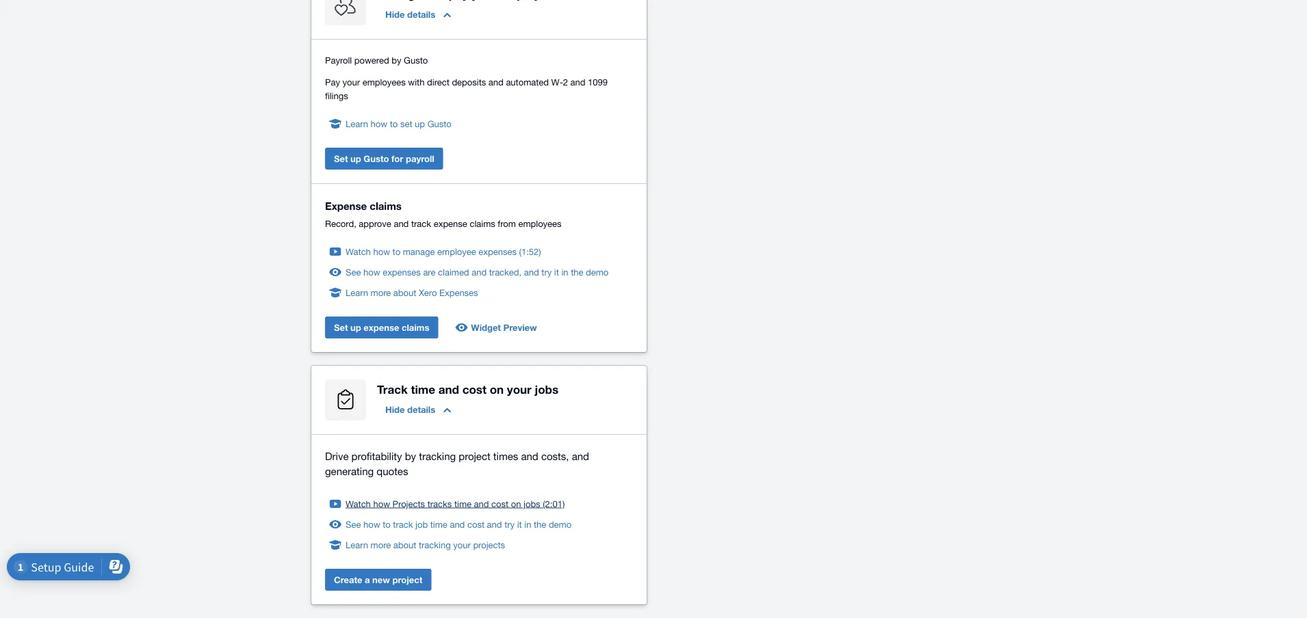 Task type: locate. For each thing, give the bounding box(es) containing it.
1 vertical spatial hide details button
[[377, 399, 459, 421]]

time inside 'link'
[[454, 499, 472, 510]]

watch how to manage employee expenses (1:52) link
[[346, 245, 541, 259]]

tracking inside drive profitability by tracking project times and costs, and generating quotes
[[419, 450, 456, 462]]

0 vertical spatial learn
[[346, 118, 368, 129]]

about down job
[[393, 540, 416, 551]]

and up see how to track job time and cost and try it in the demo
[[474, 499, 489, 510]]

1 hide from the top
[[385, 9, 405, 20]]

1 vertical spatial employees
[[518, 218, 562, 229]]

details
[[407, 9, 435, 20], [407, 404, 435, 415]]

hide details button up payroll powered by gusto
[[377, 3, 459, 25]]

0 vertical spatial cost
[[462, 383, 487, 396]]

0 horizontal spatial on
[[490, 383, 504, 396]]

expense claims record, approve and track expense claims from employees
[[325, 200, 562, 229]]

1 horizontal spatial your
[[453, 540, 471, 551]]

and right claimed
[[472, 267, 487, 278]]

jobs left (2:01)
[[524, 499, 540, 510]]

1 vertical spatial more
[[371, 540, 391, 551]]

gusto left "for"
[[364, 153, 389, 164]]

learn down filings
[[346, 118, 368, 129]]

by
[[392, 55, 401, 65], [405, 450, 416, 462]]

cost
[[462, 383, 487, 396], [491, 499, 509, 510], [467, 519, 485, 530]]

gusto up with
[[404, 55, 428, 65]]

hide
[[385, 9, 405, 20], [385, 404, 405, 415]]

watch how projects tracks time and cost on jobs (2:01) link
[[346, 498, 565, 511]]

employee
[[437, 246, 476, 257]]

expenses
[[479, 246, 517, 257], [383, 267, 421, 278]]

hide right employees icon
[[385, 9, 405, 20]]

employees
[[362, 77, 406, 87], [518, 218, 562, 229]]

learn more about tracking your projects
[[346, 540, 505, 551]]

payroll powered by gusto
[[325, 55, 428, 65]]

expense inside 'expense claims record, approve and track expense claims from employees'
[[434, 218, 467, 229]]

1 vertical spatial up
[[350, 153, 361, 164]]

0 vertical spatial demo
[[586, 267, 609, 278]]

with
[[408, 77, 425, 87]]

0 vertical spatial try
[[542, 267, 552, 278]]

0 vertical spatial employees
[[362, 77, 406, 87]]

and right approve
[[394, 218, 409, 229]]

project inside drive profitability by tracking project times and costs, and generating quotes
[[459, 450, 490, 462]]

1 watch from the top
[[346, 246, 371, 257]]

learn more about xero expenses
[[346, 287, 478, 298]]

employees up the (1:52)
[[518, 218, 562, 229]]

learn up set up expense claims
[[346, 287, 368, 298]]

0 vertical spatial it
[[554, 267, 559, 278]]

w-
[[551, 77, 563, 87]]

0 vertical spatial expense
[[434, 218, 467, 229]]

tracking down job
[[419, 540, 451, 551]]

demo
[[586, 267, 609, 278], [549, 519, 572, 530]]

tracking up tracks
[[419, 450, 456, 462]]

expenses up "learn more about xero expenses"
[[383, 267, 421, 278]]

2 vertical spatial gusto
[[364, 153, 389, 164]]

by up the quotes
[[405, 450, 416, 462]]

2 vertical spatial to
[[383, 519, 391, 530]]

your down preview
[[507, 383, 532, 396]]

pay
[[325, 77, 340, 87]]

gusto inside button
[[364, 153, 389, 164]]

0 vertical spatial jobs
[[535, 383, 559, 396]]

tracking
[[419, 450, 456, 462], [419, 540, 451, 551]]

track
[[411, 218, 431, 229], [393, 519, 413, 530]]

how for expense claims
[[373, 246, 390, 257]]

about left xero
[[393, 287, 416, 298]]

widget
[[471, 322, 501, 333]]

track inside 'expense claims record, approve and track expense claims from employees'
[[411, 218, 431, 229]]

1 horizontal spatial demo
[[586, 267, 609, 278]]

2 vertical spatial your
[[453, 540, 471, 551]]

your
[[343, 77, 360, 87], [507, 383, 532, 396], [453, 540, 471, 551]]

1 vertical spatial learn
[[346, 287, 368, 298]]

time up see how to track job time and cost and try it in the demo
[[454, 499, 472, 510]]

1 vertical spatial your
[[507, 383, 532, 396]]

more up new
[[371, 540, 391, 551]]

1 vertical spatial set
[[334, 322, 348, 333]]

0 vertical spatial more
[[371, 287, 391, 298]]

how up "learn more about xero expenses"
[[363, 267, 380, 278]]

on inside 'link'
[[511, 499, 521, 510]]

jobs
[[535, 383, 559, 396], [524, 499, 540, 510]]

to left 'manage'
[[393, 246, 400, 257]]

watch down generating
[[346, 499, 371, 510]]

1 vertical spatial jobs
[[524, 499, 540, 510]]

a
[[365, 575, 370, 585]]

about for xero
[[393, 287, 416, 298]]

1 vertical spatial cost
[[491, 499, 509, 510]]

watch down approve
[[346, 246, 371, 257]]

0 horizontal spatial demo
[[549, 519, 572, 530]]

expenses up tracked,
[[479, 246, 517, 257]]

0 horizontal spatial expense
[[364, 322, 399, 333]]

set up expense claims button
[[325, 317, 438, 339]]

1 vertical spatial hide
[[385, 404, 405, 415]]

0 vertical spatial tracking
[[419, 450, 456, 462]]

1099
[[588, 77, 608, 87]]

learn how to set up gusto
[[346, 118, 452, 129]]

up right set
[[415, 118, 425, 129]]

gusto right set
[[428, 118, 452, 129]]

to
[[390, 118, 398, 129], [393, 246, 400, 257], [383, 519, 391, 530]]

2 see from the top
[[346, 519, 361, 530]]

0 vertical spatial project
[[459, 450, 490, 462]]

hide details button down the track
[[377, 399, 459, 421]]

employees icon image
[[325, 0, 366, 25]]

0 vertical spatial on
[[490, 383, 504, 396]]

and
[[489, 77, 504, 87], [570, 77, 585, 87], [394, 218, 409, 229], [472, 267, 487, 278], [524, 267, 539, 278], [438, 383, 459, 396], [521, 450, 538, 462], [572, 450, 589, 462], [474, 499, 489, 510], [450, 519, 465, 530], [487, 519, 502, 530]]

1 vertical spatial it
[[517, 519, 522, 530]]

0 vertical spatial time
[[411, 383, 435, 396]]

to left set
[[390, 118, 398, 129]]

1 vertical spatial project
[[392, 575, 422, 585]]

0 vertical spatial track
[[411, 218, 431, 229]]

details for projects icon
[[407, 404, 435, 415]]

1 horizontal spatial employees
[[518, 218, 562, 229]]

1 more from the top
[[371, 287, 391, 298]]

jobs down preview
[[535, 383, 559, 396]]

2 hide from the top
[[385, 404, 405, 415]]

1 vertical spatial about
[[393, 540, 416, 551]]

1 vertical spatial time
[[454, 499, 472, 510]]

claims
[[370, 200, 402, 212], [470, 218, 495, 229], [402, 322, 429, 333]]

the
[[571, 267, 583, 278], [534, 519, 546, 530]]

learn more about tracking your projects link
[[346, 539, 505, 552]]

1 horizontal spatial on
[[511, 499, 521, 510]]

see
[[346, 267, 361, 278], [346, 519, 361, 530]]

hide details down the track
[[385, 404, 435, 415]]

up left "for"
[[350, 153, 361, 164]]

how left set
[[371, 118, 387, 129]]

and inside 'expense claims record, approve and track expense claims from employees'
[[394, 218, 409, 229]]

learn
[[346, 118, 368, 129], [346, 287, 368, 298], [346, 540, 368, 551]]

try up projects
[[504, 519, 515, 530]]

1 horizontal spatial in
[[561, 267, 568, 278]]

more
[[371, 287, 391, 298], [371, 540, 391, 551]]

watch
[[346, 246, 371, 257], [346, 499, 371, 510]]

it down watch how projects tracks time and cost on jobs (2:01) 'link'
[[517, 519, 522, 530]]

time
[[411, 383, 435, 396], [454, 499, 472, 510], [430, 519, 447, 530]]

tracks
[[427, 499, 452, 510]]

set
[[334, 153, 348, 164], [334, 322, 348, 333]]

1 hide details from the top
[[385, 9, 435, 20]]

how
[[371, 118, 387, 129], [373, 246, 390, 257], [363, 267, 380, 278], [373, 499, 390, 510], [363, 519, 380, 530]]

1 horizontal spatial the
[[571, 267, 583, 278]]

in
[[561, 267, 568, 278], [524, 519, 531, 530]]

1 see from the top
[[346, 267, 361, 278]]

0 vertical spatial hide details
[[385, 9, 435, 20]]

hide details for employees icon
[[385, 9, 435, 20]]

3 learn from the top
[[346, 540, 368, 551]]

preview
[[503, 322, 537, 333]]

1 hide details button from the top
[[377, 3, 459, 25]]

tracked,
[[489, 267, 522, 278]]

on down widget preview button in the bottom left of the page
[[490, 383, 504, 396]]

1 vertical spatial in
[[524, 519, 531, 530]]

hide details up payroll powered by gusto
[[385, 9, 435, 20]]

profitability
[[352, 450, 402, 462]]

0 vertical spatial in
[[561, 267, 568, 278]]

2 set from the top
[[334, 322, 348, 333]]

how for payroll powered by gusto
[[371, 118, 387, 129]]

expense
[[434, 218, 467, 229], [364, 322, 399, 333]]

track time and cost on your jobs
[[377, 383, 559, 396]]

project right new
[[392, 575, 422, 585]]

it right tracked,
[[554, 267, 559, 278]]

more up set up expense claims
[[371, 287, 391, 298]]

up for set up gusto for payroll
[[350, 153, 361, 164]]

hide down the track
[[385, 404, 405, 415]]

0 horizontal spatial by
[[392, 55, 401, 65]]

details down the track
[[407, 404, 435, 415]]

and up projects
[[487, 519, 502, 530]]

expense down learn more about xero expenses link
[[364, 322, 399, 333]]

time right job
[[430, 519, 447, 530]]

on
[[490, 383, 504, 396], [511, 499, 521, 510]]

2 learn from the top
[[346, 287, 368, 298]]

learn up create
[[346, 540, 368, 551]]

details up payroll powered by gusto
[[407, 9, 435, 20]]

2 vertical spatial learn
[[346, 540, 368, 551]]

watch for watch how projects tracks time and cost on jobs (2:01)
[[346, 499, 371, 510]]

0 vertical spatial set
[[334, 153, 348, 164]]

1 vertical spatial expenses
[[383, 267, 421, 278]]

0 horizontal spatial expenses
[[383, 267, 421, 278]]

0 horizontal spatial project
[[392, 575, 422, 585]]

up down learn more about xero expenses link
[[350, 322, 361, 333]]

2 about from the top
[[393, 540, 416, 551]]

0 horizontal spatial employees
[[362, 77, 406, 87]]

and right costs,
[[572, 450, 589, 462]]

time right the track
[[411, 383, 435, 396]]

by inside heading
[[392, 55, 401, 65]]

project left times
[[459, 450, 490, 462]]

learn more about xero expenses link
[[346, 286, 478, 300]]

1 horizontal spatial by
[[405, 450, 416, 462]]

see down generating
[[346, 519, 361, 530]]

2 vertical spatial up
[[350, 322, 361, 333]]

up
[[415, 118, 425, 129], [350, 153, 361, 164], [350, 322, 361, 333]]

project
[[459, 450, 490, 462], [392, 575, 422, 585]]

track up 'manage'
[[411, 218, 431, 229]]

hide details
[[385, 9, 435, 20], [385, 404, 435, 415]]

1 vertical spatial the
[[534, 519, 546, 530]]

claimed
[[438, 267, 469, 278]]

more for learn more about xero expenses
[[371, 287, 391, 298]]

try
[[542, 267, 552, 278], [504, 519, 515, 530]]

watch how to manage employee expenses (1:52)
[[346, 246, 541, 257]]

deposits
[[452, 77, 486, 87]]

0 vertical spatial your
[[343, 77, 360, 87]]

0 vertical spatial up
[[415, 118, 425, 129]]

about
[[393, 287, 416, 298], [393, 540, 416, 551]]

watch inside 'link'
[[346, 499, 371, 510]]

how inside 'link'
[[373, 499, 390, 510]]

0 vertical spatial see
[[346, 267, 361, 278]]

1 set from the top
[[334, 153, 348, 164]]

1 vertical spatial to
[[393, 246, 400, 257]]

0 vertical spatial by
[[392, 55, 401, 65]]

how down approve
[[373, 246, 390, 257]]

0 vertical spatial hide details button
[[377, 3, 459, 25]]

quotes
[[377, 465, 408, 477]]

0 vertical spatial about
[[393, 287, 416, 298]]

2 vertical spatial time
[[430, 519, 447, 530]]

2 hide details button from the top
[[377, 399, 459, 421]]

0 vertical spatial details
[[407, 9, 435, 20]]

payroll powered by gusto heading
[[325, 53, 633, 67]]

your right pay
[[343, 77, 360, 87]]

how left job
[[363, 519, 380, 530]]

try right tracked,
[[542, 267, 552, 278]]

1 vertical spatial hide details
[[385, 404, 435, 415]]

0 vertical spatial gusto
[[404, 55, 428, 65]]

1 vertical spatial by
[[405, 450, 416, 462]]

1 details from the top
[[407, 9, 435, 20]]

1 horizontal spatial try
[[542, 267, 552, 278]]

to left job
[[383, 519, 391, 530]]

2 details from the top
[[407, 404, 435, 415]]

2 hide details from the top
[[385, 404, 435, 415]]

expense claims heading
[[325, 198, 633, 214]]

hide details for projects icon
[[385, 404, 435, 415]]

2 vertical spatial claims
[[402, 322, 429, 333]]

1 vertical spatial on
[[511, 499, 521, 510]]

1 vertical spatial watch
[[346, 499, 371, 510]]

on left (2:01)
[[511, 499, 521, 510]]

0 vertical spatial watch
[[346, 246, 371, 257]]

1 vertical spatial see
[[346, 519, 361, 530]]

hide details button
[[377, 3, 459, 25], [377, 399, 459, 421]]

your down see how to track job time and cost and try it in the demo link
[[453, 540, 471, 551]]

1 learn from the top
[[346, 118, 368, 129]]

0 horizontal spatial your
[[343, 77, 360, 87]]

by for gusto
[[392, 55, 401, 65]]

are
[[423, 267, 436, 278]]

and inside 'link'
[[474, 499, 489, 510]]

2 more from the top
[[371, 540, 391, 551]]

1 vertical spatial tracking
[[419, 540, 451, 551]]

2 watch from the top
[[346, 499, 371, 510]]

by right powered
[[392, 55, 401, 65]]

1 horizontal spatial expense
[[434, 218, 467, 229]]

claims down learn more about xero expenses link
[[402, 322, 429, 333]]

1 vertical spatial expense
[[364, 322, 399, 333]]

0 horizontal spatial try
[[504, 519, 515, 530]]

create
[[334, 575, 362, 585]]

by for tracking
[[405, 450, 416, 462]]

by inside drive profitability by tracking project times and costs, and generating quotes
[[405, 450, 416, 462]]

see down the record,
[[346, 267, 361, 278]]

hide for projects icon
[[385, 404, 405, 415]]

1 horizontal spatial project
[[459, 450, 490, 462]]

and right times
[[521, 450, 538, 462]]

claims up approve
[[370, 200, 402, 212]]

1 horizontal spatial expenses
[[479, 246, 517, 257]]

how left projects
[[373, 499, 390, 510]]

track left job
[[393, 519, 413, 530]]

set up gusto for payroll button
[[325, 148, 443, 170]]

cost inside 'link'
[[491, 499, 509, 510]]

0 horizontal spatial it
[[517, 519, 522, 530]]

hide details button for projects icon
[[377, 399, 459, 421]]

1 about from the top
[[393, 287, 416, 298]]

0 vertical spatial to
[[390, 118, 398, 129]]

gusto
[[404, 55, 428, 65], [428, 118, 452, 129], [364, 153, 389, 164]]

expense up employee
[[434, 218, 467, 229]]

0 vertical spatial hide
[[385, 9, 405, 20]]

drive profitability by tracking project times and costs, and generating quotes
[[325, 450, 589, 477]]

automated
[[506, 77, 549, 87]]

it
[[554, 267, 559, 278], [517, 519, 522, 530]]

widget preview button
[[449, 317, 545, 339]]

claims down expense claims "heading" at the left of the page
[[470, 218, 495, 229]]

1 vertical spatial details
[[407, 404, 435, 415]]

employees down payroll powered by gusto
[[362, 77, 406, 87]]

your inside pay your employees with direct deposits and automated w-2 and 1099 filings
[[343, 77, 360, 87]]



Task type: vqa. For each thing, say whether or not it's contained in the screenshot.
bottommost The Employees
yes



Task type: describe. For each thing, give the bounding box(es) containing it.
learn for learn how to set up gusto
[[346, 118, 368, 129]]

filings
[[325, 90, 348, 101]]

tracking for project
[[419, 450, 456, 462]]

payroll
[[406, 153, 434, 164]]

widget preview
[[471, 322, 537, 333]]

and right deposits
[[489, 77, 504, 87]]

1 vertical spatial try
[[504, 519, 515, 530]]

1 horizontal spatial it
[[554, 267, 559, 278]]

to for drive profitability by tracking project times and costs, and generating quotes
[[383, 519, 391, 530]]

1 vertical spatial track
[[393, 519, 413, 530]]

learn how to set up gusto link
[[346, 117, 452, 131]]

approve
[[359, 218, 391, 229]]

expense inside button
[[364, 322, 399, 333]]

learn for learn more about tracking your projects
[[346, 540, 368, 551]]

0 vertical spatial expenses
[[479, 246, 517, 257]]

create a new project
[[334, 575, 422, 585]]

(2:01)
[[543, 499, 565, 510]]

about for tracking
[[393, 540, 416, 551]]

see for see how expenses are claimed and tracked, and try it in the demo
[[346, 267, 361, 278]]

employees inside pay your employees with direct deposits and automated w-2 and 1099 filings
[[362, 77, 406, 87]]

see how to track job time and cost and try it in the demo link
[[346, 518, 572, 532]]

hide for employees icon
[[385, 9, 405, 20]]

2 vertical spatial cost
[[467, 519, 485, 530]]

watch how projects tracks time and cost on jobs (2:01)
[[346, 499, 565, 510]]

pay your employees with direct deposits and automated w-2 and 1099 filings
[[325, 77, 608, 101]]

see how to track job time and cost and try it in the demo
[[346, 519, 572, 530]]

jobs inside 'link'
[[524, 499, 540, 510]]

track
[[377, 383, 408, 396]]

and down the (1:52)
[[524, 267, 539, 278]]

tracking for your
[[419, 540, 451, 551]]

direct
[[427, 77, 449, 87]]

employees inside 'expense claims record, approve and track expense claims from employees'
[[518, 218, 562, 229]]

for
[[391, 153, 403, 164]]

projects
[[393, 499, 425, 510]]

details for employees icon
[[407, 9, 435, 20]]

0 vertical spatial claims
[[370, 200, 402, 212]]

set
[[400, 118, 412, 129]]

how for drive profitability by tracking project times and costs, and generating quotes
[[363, 519, 380, 530]]

from
[[498, 218, 516, 229]]

watch for watch how to manage employee expenses (1:52)
[[346, 246, 371, 257]]

new
[[372, 575, 390, 585]]

drive
[[325, 450, 349, 462]]

job
[[415, 519, 428, 530]]

and right '2'
[[570, 77, 585, 87]]

1 vertical spatial demo
[[549, 519, 572, 530]]

see for see how to track job time and cost and try it in the demo
[[346, 519, 361, 530]]

0 horizontal spatial the
[[534, 519, 546, 530]]

2 horizontal spatial your
[[507, 383, 532, 396]]

to for payroll powered by gusto
[[390, 118, 398, 129]]

claims inside button
[[402, 322, 429, 333]]

times
[[493, 450, 518, 462]]

learn for learn more about xero expenses
[[346, 287, 368, 298]]

create a new project button
[[325, 569, 431, 591]]

powered
[[354, 55, 389, 65]]

1 vertical spatial gusto
[[428, 118, 452, 129]]

manage
[[403, 246, 435, 257]]

see how expenses are claimed and tracked, and try it in the demo
[[346, 267, 609, 278]]

1 vertical spatial claims
[[470, 218, 495, 229]]

costs,
[[541, 450, 569, 462]]

and right the track
[[438, 383, 459, 396]]

expense
[[325, 200, 367, 212]]

record,
[[325, 218, 356, 229]]

see how expenses are claimed and tracked, and try it in the demo link
[[346, 266, 609, 279]]

0 horizontal spatial in
[[524, 519, 531, 530]]

projects icon image
[[325, 380, 366, 421]]

set up gusto for payroll
[[334, 153, 434, 164]]

expenses
[[439, 287, 478, 298]]

generating
[[325, 465, 374, 477]]

project inside button
[[392, 575, 422, 585]]

up for set up expense claims
[[350, 322, 361, 333]]

more for learn more about tracking your projects
[[371, 540, 391, 551]]

to for expense claims
[[393, 246, 400, 257]]

set up expense claims
[[334, 322, 429, 333]]

0 vertical spatial the
[[571, 267, 583, 278]]

xero
[[419, 287, 437, 298]]

payroll
[[325, 55, 352, 65]]

gusto inside heading
[[404, 55, 428, 65]]

hide details button for employees icon
[[377, 3, 459, 25]]

projects
[[473, 540, 505, 551]]

and down watch how projects tracks time and cost on jobs (2:01) 'link'
[[450, 519, 465, 530]]

2
[[563, 77, 568, 87]]

(1:52)
[[519, 246, 541, 257]]

set for set up gusto for payroll
[[334, 153, 348, 164]]

set for set up expense claims
[[334, 322, 348, 333]]



